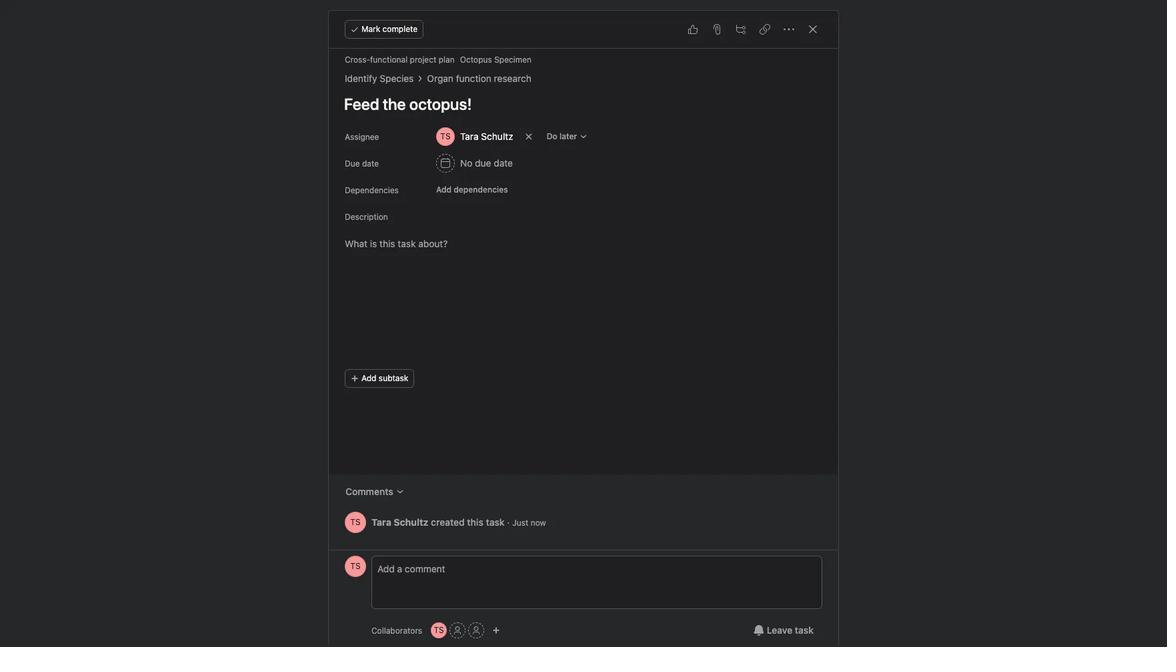 Task type: vqa. For each thing, say whether or not it's contained in the screenshot.
left Office
no



Task type: locate. For each thing, give the bounding box(es) containing it.
0 horizontal spatial date
[[362, 159, 379, 169]]

tara down comments dropdown button
[[372, 517, 392, 528]]

main content
[[329, 49, 839, 550]]

assignee
[[345, 132, 379, 142]]

1 vertical spatial tara
[[372, 517, 392, 528]]

0 vertical spatial task
[[486, 517, 505, 528]]

leave task button
[[745, 619, 823, 643]]

add
[[436, 185, 452, 195], [362, 374, 377, 384]]

task
[[486, 517, 505, 528], [795, 625, 814, 637]]

dependencies
[[454, 185, 508, 195]]

tara schultz
[[460, 131, 514, 142]]

1 horizontal spatial task
[[795, 625, 814, 637]]

1 horizontal spatial date
[[494, 157, 513, 169]]

remove assignee image
[[525, 133, 533, 141]]

plan
[[439, 55, 455, 65]]

attachments: add a file to this task, feed the octopus! image
[[712, 24, 723, 35]]

tara inside dropdown button
[[460, 131, 479, 142]]

tara schultz created this task · just now
[[372, 517, 546, 528]]

do later
[[547, 131, 577, 141]]

0 vertical spatial add
[[436, 185, 452, 195]]

main content containing identify species
[[329, 49, 839, 550]]

add inside add dependencies button
[[436, 185, 452, 195]]

cross-functional project plan link
[[345, 55, 455, 65]]

later
[[560, 131, 577, 141]]

1 vertical spatial schultz
[[394, 517, 429, 528]]

schultz
[[481, 131, 514, 142], [394, 517, 429, 528]]

0 vertical spatial schultz
[[481, 131, 514, 142]]

date
[[494, 157, 513, 169], [362, 159, 379, 169]]

collaborators
[[372, 626, 422, 636]]

no due date button
[[430, 151, 519, 175]]

schultz up no due date
[[481, 131, 514, 142]]

add subtask
[[362, 374, 409, 384]]

0 vertical spatial ts button
[[345, 512, 366, 534]]

task inside button
[[795, 625, 814, 637]]

2 vertical spatial ts button
[[431, 623, 447, 639]]

tara schultz button
[[430, 125, 520, 149]]

cross-
[[345, 55, 370, 65]]

1 horizontal spatial tara
[[460, 131, 479, 142]]

add subtask image
[[736, 24, 747, 35]]

add subtask button
[[345, 370, 415, 388]]

schultz left created
[[394, 517, 429, 528]]

due
[[345, 159, 360, 169]]

add for add dependencies
[[436, 185, 452, 195]]

0 horizontal spatial add
[[362, 374, 377, 384]]

tara up no
[[460, 131, 479, 142]]

task left · on the left of the page
[[486, 517, 505, 528]]

mark complete
[[362, 24, 418, 34]]

0 vertical spatial tara
[[460, 131, 479, 142]]

0 horizontal spatial task
[[486, 517, 505, 528]]

tara for tara schultz
[[460, 131, 479, 142]]

1 vertical spatial task
[[795, 625, 814, 637]]

Task Name text field
[[336, 89, 823, 119]]

due date
[[345, 159, 379, 169]]

2 vertical spatial ts
[[434, 626, 444, 636]]

tara
[[460, 131, 479, 142], [372, 517, 392, 528]]

ts button
[[345, 512, 366, 534], [345, 556, 366, 578], [431, 623, 447, 639]]

identify species
[[345, 73, 414, 84]]

specimen
[[495, 55, 532, 65]]

add for add subtask
[[362, 374, 377, 384]]

just
[[513, 518, 529, 528]]

add left subtask on the bottom left of the page
[[362, 374, 377, 384]]

1 vertical spatial add
[[362, 374, 377, 384]]

research
[[494, 73, 532, 84]]

add left the dependencies
[[436, 185, 452, 195]]

task right 'leave'
[[795, 625, 814, 637]]

organ
[[427, 73, 454, 84]]

this
[[467, 517, 484, 528]]

schultz inside tara schultz dropdown button
[[481, 131, 514, 142]]

0 horizontal spatial schultz
[[394, 517, 429, 528]]

ts
[[351, 518, 361, 528], [351, 562, 361, 572], [434, 626, 444, 636]]

add inside button
[[362, 374, 377, 384]]

collapse task pane image
[[808, 24, 819, 35]]

1 vertical spatial ts
[[351, 562, 361, 572]]

more actions for this task image
[[784, 24, 795, 35]]

identify species link
[[345, 71, 414, 86]]

function
[[456, 73, 492, 84]]

0 horizontal spatial tara
[[372, 517, 392, 528]]

0 vertical spatial ts
[[351, 518, 361, 528]]

due
[[475, 157, 491, 169]]

1 horizontal spatial schultz
[[481, 131, 514, 142]]

1 horizontal spatial add
[[436, 185, 452, 195]]



Task type: describe. For each thing, give the bounding box(es) containing it.
copy task link image
[[760, 24, 771, 35]]

description
[[345, 212, 388, 222]]

mark complete button
[[345, 20, 424, 39]]

comments button
[[337, 480, 413, 504]]

ts for bottommost ts button
[[434, 626, 444, 636]]

add dependencies
[[436, 185, 508, 195]]

leave
[[767, 625, 793, 637]]

mark
[[362, 24, 380, 34]]

0 likes. click to like this task image
[[688, 24, 699, 35]]

1 vertical spatial ts button
[[345, 556, 366, 578]]

add or remove collaborators image
[[493, 627, 501, 635]]

tara schultz link
[[372, 517, 429, 528]]

cross-functional project plan octopus specimen
[[345, 55, 532, 65]]

add dependencies button
[[430, 181, 514, 200]]

no due date
[[460, 157, 513, 169]]

ts for middle ts button
[[351, 562, 361, 572]]

complete
[[383, 24, 418, 34]]

leave task
[[767, 625, 814, 637]]

functional
[[370, 55, 408, 65]]

created
[[431, 517, 465, 528]]

identify
[[345, 73, 377, 84]]

dependencies
[[345, 185, 399, 196]]

·
[[507, 517, 510, 528]]

organ function research link
[[427, 71, 532, 86]]

do later button
[[541, 127, 594, 146]]

no
[[460, 157, 473, 169]]

octopus specimen link
[[460, 55, 532, 65]]

date inside "dropdown button"
[[494, 157, 513, 169]]

species
[[380, 73, 414, 84]]

feed the octopus! dialog
[[329, 11, 839, 648]]

organ function research
[[427, 73, 532, 84]]

comments
[[346, 486, 393, 498]]

do
[[547, 131, 558, 141]]

schultz for tara schultz
[[481, 131, 514, 142]]

ts for topmost ts button
[[351, 518, 361, 528]]

project
[[410, 55, 437, 65]]

schultz for tara schultz created this task · just now
[[394, 517, 429, 528]]

octopus
[[460, 55, 492, 65]]

tara for tara schultz created this task · just now
[[372, 517, 392, 528]]

subtask
[[379, 374, 409, 384]]

now
[[531, 518, 546, 528]]



